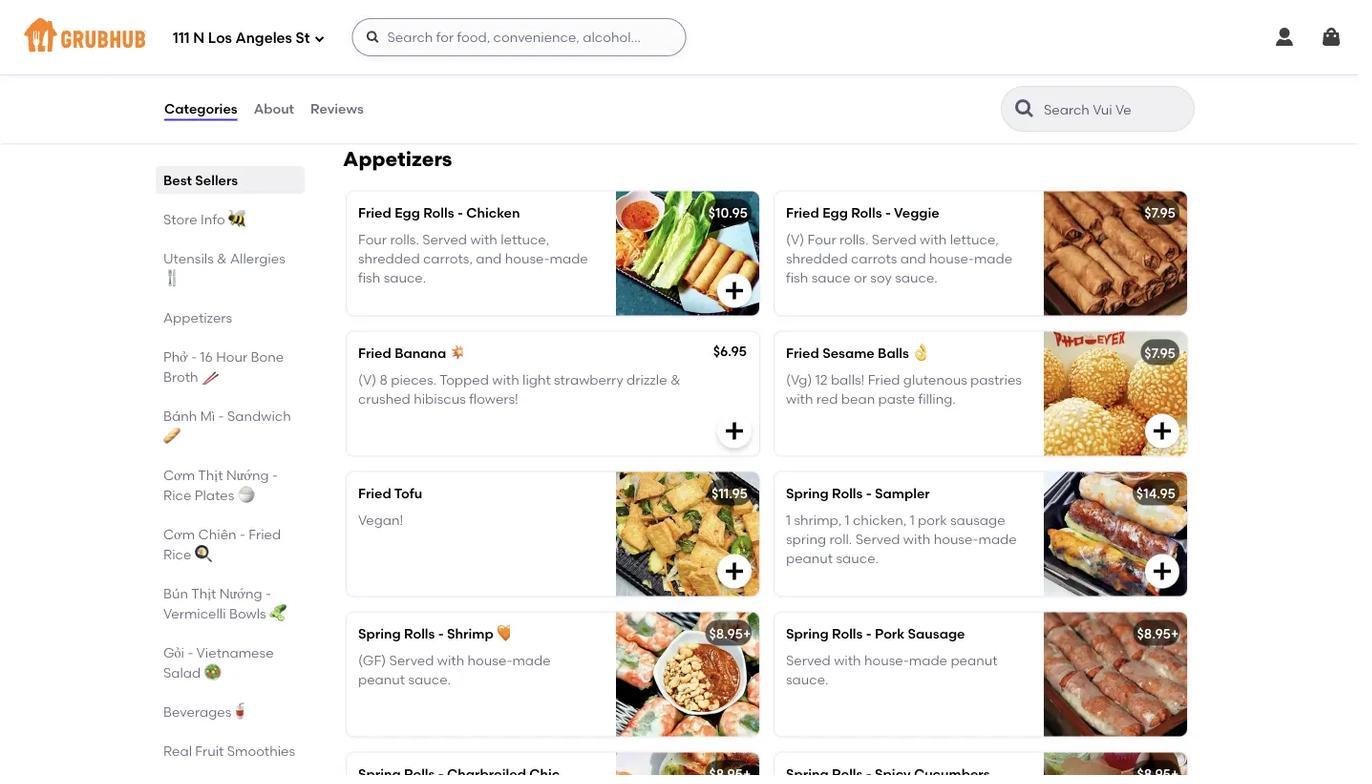 Task type: describe. For each thing, give the bounding box(es) containing it.
bánh
[[163, 408, 197, 424]]

made inside (v) four rolls. served with lettuce, shredded carrots and house-made fish sauce or soy sauce.
[[974, 251, 1013, 267]]

made inside four rolls. served with lettuce, shredded carrots, and house-made fish sauce.
[[550, 251, 588, 267]]

chicken
[[466, 204, 520, 221]]

- left veggie
[[886, 204, 891, 221]]

crushed
[[358, 391, 411, 407]]

& inside utensils & allergies 🍴
[[217, 250, 227, 267]]

shellfish allergy 🐚❌
[[358, 34, 524, 50]]

utensils
[[163, 250, 214, 267]]

real fruit smoothies
[[163, 743, 295, 760]]

light
[[523, 372, 551, 388]]

best sellers
[[163, 172, 238, 188]]

plates
[[195, 487, 234, 504]]

real fruit smoothies tab
[[163, 741, 297, 761]]

cơm thịt nướng - rice plates 🍚
[[163, 467, 278, 504]]

fried inside cơm chiên - fried rice 🍳
[[249, 526, 281, 543]]

2 1 from the left
[[845, 512, 850, 528]]

16
[[200, 349, 213, 365]]

- left shrimp
[[438, 626, 444, 642]]

and inside four rolls. served with lettuce, shredded carrots, and house-made fish sauce.
[[476, 251, 502, 267]]

appetizers tab
[[163, 308, 297, 328]]

house- inside (v) four rolls. served with lettuce, shredded carrots and house-made fish sauce or soy sauce.
[[930, 251, 974, 267]]

served inside "served with house-made peanut sauce."
[[786, 653, 831, 669]]

shellfish
[[358, 34, 430, 50]]

with inside "served with house-made peanut sauce."
[[834, 653, 861, 669]]

served with house-made peanut sauce.
[[786, 653, 998, 688]]

fried egg rolls - veggie
[[786, 204, 940, 221]]

best sellers tab
[[163, 170, 297, 190]]

balls
[[878, 345, 909, 361]]

rolls up carrots
[[851, 204, 882, 221]]

sauce
[[812, 270, 851, 286]]

egg for rolls.
[[395, 204, 420, 221]]

fried tofu image
[[616, 472, 760, 596]]

svg image inside main navigation navigation
[[1320, 26, 1343, 49]]

utensils & allergies 🍴 tab
[[163, 248, 297, 289]]

sellers
[[195, 172, 238, 188]]

served inside the 1 shrimp, 1 chicken, 1 pork sausage spring roll. served with house-made peanut sauce.
[[856, 532, 900, 548]]

made inside "served with house-made peanut sauce."
[[909, 653, 948, 669]]

- inside cơm thịt nướng - rice plates 🍚
[[272, 467, 278, 483]]

bánh mì - sandwich 🥖 tab
[[163, 406, 297, 446]]

fried tofu
[[358, 485, 422, 501]]

store info 🐝 tab
[[163, 209, 297, 229]]

pork
[[875, 626, 905, 642]]

and inside (v) four rolls. served with lettuce, shredded carrots and house-made fish sauce or soy sauce.
[[901, 251, 926, 267]]

rice for cơm thịt nướng - rice plates 🍚
[[163, 487, 191, 504]]

with inside (vg) 12 balls! fried glutenous pastries with red bean paste filling.
[[786, 391, 813, 407]]

sauce. inside the 1 shrimp, 1 chicken, 1 pork sausage spring roll. served with house-made peanut sauce.
[[836, 551, 879, 567]]

pastries
[[971, 372, 1022, 388]]

1 shrimp, 1 chicken, 1 pork sausage spring roll. served with house-made peanut sauce.
[[786, 512, 1017, 567]]

about button
[[253, 75, 295, 143]]

filling.
[[919, 391, 956, 407]]

flowers!
[[469, 391, 519, 407]]

house- inside "served with house-made peanut sauce."
[[865, 653, 909, 669]]

real
[[163, 743, 192, 760]]

shellfish allergy 🐚❌ button
[[347, 21, 760, 107]]

shrimp
[[447, 626, 494, 642]]

bean
[[842, 391, 875, 407]]

about
[[254, 101, 294, 117]]

carrots,
[[423, 251, 473, 267]]

(v) 8 pieces. topped with light strawberry drizzle & crushed hibiscus flowers!
[[358, 372, 681, 407]]

fried inside (vg) 12 balls! fried glutenous pastries with red bean paste filling.
[[868, 372, 900, 388]]

four rolls. served with lettuce, shredded carrots, and house-made fish sauce.
[[358, 231, 588, 286]]

thịt for bún
[[191, 586, 216, 602]]

veggie
[[894, 204, 940, 221]]

n
[[193, 30, 205, 47]]

sampler
[[875, 485, 930, 501]]

hour
[[216, 349, 248, 365]]

bún
[[163, 586, 188, 602]]

$7.95 for (v) four rolls. served with lettuce, shredded carrots and house-made fish sauce or soy sauce.
[[1145, 204, 1176, 221]]

gỏi - vietnamese salad 🥗
[[163, 645, 274, 681]]

allergies
[[230, 250, 285, 267]]

mì
[[200, 408, 215, 424]]

🥖
[[163, 428, 177, 444]]

svg image for $10.95
[[723, 279, 746, 302]]

spring
[[786, 532, 826, 548]]

fried egg rolls - chicken image
[[616, 191, 760, 316]]

cơm for cơm thịt nướng - rice plates 🍚
[[163, 467, 195, 483]]

🧡
[[497, 626, 510, 642]]

nướng for plates
[[226, 467, 269, 483]]

four inside four rolls. served with lettuce, shredded carrots, and house-made fish sauce.
[[358, 231, 387, 248]]

drizzle
[[627, 372, 667, 388]]

- inside cơm chiên - fried rice 🍳
[[240, 526, 246, 543]]

spring for spring rolls - pork sausage
[[786, 626, 829, 642]]

(gf) served with house-made peanut sauce.
[[358, 653, 551, 688]]

topped
[[440, 372, 489, 388]]

spring for spring rolls - shrimp 🧡
[[358, 626, 401, 642]]

$8.95 + for served with house-made peanut sauce.
[[1137, 626, 1179, 642]]

bún thịt nướng - vermicelli bowls 🥒
[[163, 586, 283, 622]]

🐚❌
[[497, 34, 524, 50]]

cơm chiên - fried rice 🍳
[[163, 526, 281, 563]]

allergy
[[433, 34, 494, 50]]

rolls. inside four rolls. served with lettuce, shredded carrots, and house-made fish sauce.
[[390, 231, 419, 248]]

utensils & allergies 🍴
[[163, 250, 285, 287]]

$6.95
[[713, 343, 747, 359]]

fried sesame balls 👌
[[786, 345, 926, 361]]

vegan!
[[358, 512, 403, 528]]

glutenous
[[904, 372, 968, 388]]

sandwich
[[227, 408, 291, 424]]

sauce. inside '(gf) served with house-made peanut sauce.'
[[408, 672, 451, 688]]

🥒
[[269, 606, 283, 622]]

fried banana 💥
[[358, 345, 463, 361]]

red
[[817, 391, 838, 407]]

🐝
[[228, 211, 242, 227]]

rolls for spring rolls - shrimp 🧡
[[404, 626, 435, 642]]

salad
[[163, 665, 201, 681]]

- left chicken at left top
[[458, 204, 463, 221]]

sauce. inside four rolls. served with lettuce, shredded carrots, and house-made fish sauce.
[[384, 270, 426, 286]]

fried for fried tofu
[[358, 485, 392, 501]]

carrots
[[851, 251, 898, 267]]

fish inside four rolls. served with lettuce, shredded carrots, and house-made fish sauce.
[[358, 270, 381, 286]]

fried for fried sesame balls 👌
[[786, 345, 820, 361]]

(v) for (v) 8 pieces. topped with light strawberry drizzle & crushed hibiscus flowers!
[[358, 372, 377, 388]]

cơm chiên - fried rice 🍳 tab
[[163, 525, 297, 565]]

shredded inside (v) four rolls. served with lettuce, shredded carrots and house-made fish sauce or soy sauce.
[[786, 251, 848, 267]]

spring rolls - shrimp 🧡
[[358, 626, 510, 642]]

phở
[[163, 349, 188, 365]]

with inside the 1 shrimp, 1 chicken, 1 pork sausage spring roll. served with house-made peanut sauce.
[[904, 532, 931, 548]]

- inside gỏi - vietnamese salad 🥗
[[188, 645, 193, 661]]

soy
[[871, 270, 892, 286]]

house- inside four rolls. served with lettuce, shredded carrots, and house-made fish sauce.
[[505, 251, 550, 267]]

angeles
[[235, 30, 292, 47]]

🍳
[[195, 546, 208, 563]]

pieces.
[[391, 372, 437, 388]]

+ for (gf) served with house-made peanut sauce.
[[743, 626, 751, 642]]

best
[[163, 172, 192, 188]]

categories
[[164, 101, 238, 117]]

$14.95
[[1137, 485, 1176, 501]]

- up 'chicken,'
[[866, 485, 872, 501]]

🍚
[[238, 487, 251, 504]]

& inside "(v) 8 pieces. topped with light strawberry drizzle & crushed hibiscus flowers!"
[[671, 372, 681, 388]]

peanut inside the 1 shrimp, 1 chicken, 1 pork sausage spring roll. served with house-made peanut sauce.
[[786, 551, 833, 567]]

111
[[173, 30, 190, 47]]

1 1 from the left
[[786, 512, 791, 528]]

thịt for cơm
[[198, 467, 223, 483]]

store info 🐝
[[163, 211, 242, 227]]

reviews
[[311, 101, 364, 117]]

served inside four rolls. served with lettuce, shredded carrots, and house-made fish sauce.
[[423, 231, 467, 248]]

strawberry
[[554, 372, 624, 388]]

🍴
[[163, 270, 177, 287]]

(gf)
[[358, 653, 386, 669]]

search icon image
[[1014, 97, 1037, 120]]



Task type: locate. For each thing, give the bounding box(es) containing it.
sauce. inside "served with house-made peanut sauce."
[[786, 672, 829, 688]]

0 horizontal spatial +
[[743, 626, 751, 642]]

served down 'chicken,'
[[856, 532, 900, 548]]

and right carrots
[[901, 251, 926, 267]]

1 horizontal spatial $8.95 +
[[1137, 626, 1179, 642]]

categories button
[[163, 75, 239, 143]]

bone
[[251, 349, 284, 365]]

1 rice from the top
[[163, 487, 191, 504]]

- left 16 at the left of page
[[191, 349, 197, 365]]

🥗
[[204, 665, 218, 681]]

0 horizontal spatial rolls.
[[390, 231, 419, 248]]

$8.95 + for (gf) served with house-made peanut sauce.
[[709, 626, 751, 642]]

2 rice from the top
[[163, 546, 191, 563]]

fish inside (v) four rolls. served with lettuce, shredded carrots and house-made fish sauce or soy sauce.
[[786, 270, 809, 286]]

house- inside '(gf) served with house-made peanut sauce.'
[[468, 653, 512, 669]]

shredded inside four rolls. served with lettuce, shredded carrots, and house-made fish sauce.
[[358, 251, 420, 267]]

0 vertical spatial rice
[[163, 487, 191, 504]]

- inside bánh mì - sandwich 🥖
[[218, 408, 224, 424]]

12
[[816, 372, 828, 388]]

(v) inside "(v) 8 pieces. topped with light strawberry drizzle & crushed hibiscus flowers!"
[[358, 372, 377, 388]]

(v)
[[786, 231, 805, 248], [358, 372, 377, 388]]

bowls
[[229, 606, 266, 622]]

rolls up '(gf) served with house-made peanut sauce.'
[[404, 626, 435, 642]]

rolls. down fried egg rolls - chicken
[[390, 231, 419, 248]]

house- down chicken at left top
[[505, 251, 550, 267]]

fish up fried banana 💥
[[358, 270, 381, 286]]

1 horizontal spatial lettuce,
[[950, 231, 999, 248]]

0 horizontal spatial four
[[358, 231, 387, 248]]

fried for fried egg rolls - veggie
[[786, 204, 820, 221]]

1 up the spring
[[786, 512, 791, 528]]

cơm thịt nướng - rice plates 🍚 tab
[[163, 465, 297, 505]]

1 cơm from the top
[[163, 467, 195, 483]]

spring rolls - sampler image
[[1044, 472, 1188, 596]]

1 $8.95 from the left
[[709, 626, 743, 642]]

fruit
[[195, 743, 224, 760]]

with down (vg) on the right
[[786, 391, 813, 407]]

2 $7.95 from the top
[[1145, 345, 1176, 361]]

1 horizontal spatial and
[[901, 251, 926, 267]]

peanut down (gf)
[[358, 672, 405, 688]]

fried sesame balls 👌 image
[[1044, 332, 1188, 456]]

served up carrots
[[872, 231, 917, 248]]

0 horizontal spatial $8.95
[[709, 626, 743, 642]]

balls!
[[831, 372, 865, 388]]

thịt inside cơm thịt nướng - rice plates 🍚
[[198, 467, 223, 483]]

rice left 'plates'
[[163, 487, 191, 504]]

or
[[854, 270, 867, 286]]

spring up (gf)
[[358, 626, 401, 642]]

sauce. right soy
[[895, 270, 938, 286]]

0 vertical spatial $7.95
[[1145, 204, 1176, 221]]

2 and from the left
[[901, 251, 926, 267]]

1 horizontal spatial rolls.
[[840, 231, 869, 248]]

$7.95 for (vg) 12 balls! fried glutenous pastries with red bean paste filling.
[[1145, 345, 1176, 361]]

+
[[743, 626, 751, 642], [1171, 626, 1179, 642]]

spring rolls - shrimp 🧡 image
[[616, 613, 760, 737]]

spring rolls - charbroiled chicken image
[[616, 753, 760, 776]]

house- down veggie
[[930, 251, 974, 267]]

sauce. down spring rolls - pork sausage
[[786, 672, 829, 688]]

with inside (v) four rolls. served with lettuce, shredded carrots and house-made fish sauce or soy sauce.
[[920, 231, 947, 248]]

1 horizontal spatial fish
[[786, 270, 809, 286]]

fish left sauce
[[786, 270, 809, 286]]

1 vertical spatial appetizers
[[163, 310, 232, 326]]

1 and from the left
[[476, 251, 502, 267]]

0 horizontal spatial &
[[217, 250, 227, 267]]

2 + from the left
[[1171, 626, 1179, 642]]

0 vertical spatial thịt
[[198, 467, 223, 483]]

👌
[[913, 345, 926, 361]]

made inside '(gf) served with house-made peanut sauce.'
[[512, 653, 551, 669]]

sauce. inside (v) four rolls. served with lettuce, shredded carrots and house-made fish sauce or soy sauce.
[[895, 270, 938, 286]]

thịt inside "bún thịt nướng - vermicelli bowls 🥒"
[[191, 586, 216, 602]]

1 vertical spatial $7.95
[[1145, 345, 1176, 361]]

rice
[[163, 487, 191, 504], [163, 546, 191, 563]]

1 horizontal spatial peanut
[[786, 551, 833, 567]]

phở - 16 hour bone broth 🥢 tab
[[163, 347, 297, 387]]

sausage
[[951, 512, 1006, 528]]

vietnamese
[[196, 645, 274, 661]]

cơm
[[163, 467, 195, 483], [163, 526, 195, 543]]

egg up four rolls. served with lettuce, shredded carrots, and house-made fish sauce.
[[395, 204, 420, 221]]

svg image
[[1320, 26, 1343, 49], [723, 279, 746, 302], [723, 420, 746, 443], [1151, 420, 1174, 443], [723, 560, 746, 583], [1151, 560, 1174, 583]]

2 horizontal spatial 1
[[910, 512, 915, 528]]

main navigation navigation
[[0, 0, 1359, 75]]

2 cơm from the top
[[163, 526, 195, 543]]

info
[[201, 211, 225, 227]]

served inside (v) four rolls. served with lettuce, shredded carrots and house-made fish sauce or soy sauce.
[[872, 231, 917, 248]]

1 $8.95 + from the left
[[709, 626, 751, 642]]

rolls up carrots,
[[423, 204, 454, 221]]

- up 🥒
[[266, 586, 271, 602]]

cơm inside cơm thịt nướng - rice plates 🍚
[[163, 467, 195, 483]]

0 horizontal spatial and
[[476, 251, 502, 267]]

svg image for $11.95
[[723, 560, 746, 583]]

cơm up '🍳'
[[163, 526, 195, 543]]

0 horizontal spatial (v)
[[358, 372, 377, 388]]

2 $8.95 + from the left
[[1137, 626, 1179, 642]]

pork
[[918, 512, 947, 528]]

with down veggie
[[920, 231, 947, 248]]

1 vertical spatial nướng
[[219, 586, 262, 602]]

cơm inside cơm chiên - fried rice 🍳
[[163, 526, 195, 543]]

1 four from the left
[[358, 231, 387, 248]]

appetizers up 16 at the left of page
[[163, 310, 232, 326]]

appetizers
[[343, 146, 452, 171], [163, 310, 232, 326]]

fried for fried banana 💥
[[358, 345, 392, 361]]

beverages🥤
[[163, 704, 245, 720]]

sauce. down roll.
[[836, 551, 879, 567]]

- inside phở - 16 hour bone broth 🥢
[[191, 349, 197, 365]]

with down chicken at left top
[[470, 231, 498, 248]]

los
[[208, 30, 232, 47]]

thịt up 'plates'
[[198, 467, 223, 483]]

peanut down sausage
[[951, 653, 998, 669]]

1 horizontal spatial shredded
[[786, 251, 848, 267]]

+ for served with house-made peanut sauce.
[[1171, 626, 1179, 642]]

rice inside cơm chiên - fried rice 🍳
[[163, 546, 191, 563]]

beverages🥤 tab
[[163, 702, 297, 722]]

house- down 🧡
[[468, 653, 512, 669]]

spring rolls - pork sausage
[[786, 626, 965, 642]]

(v) inside (v) four rolls. served with lettuce, shredded carrots and house-made fish sauce or soy sauce.
[[786, 231, 805, 248]]

$8.95 +
[[709, 626, 751, 642], [1137, 626, 1179, 642]]

1 $7.95 from the top
[[1145, 204, 1176, 221]]

hibiscus
[[414, 391, 466, 407]]

lettuce, inside (v) four rolls. served with lettuce, shredded carrots and house-made fish sauce or soy sauce.
[[950, 231, 999, 248]]

peanut inside '(gf) served with house-made peanut sauce.'
[[358, 672, 405, 688]]

sauce. down spring rolls - shrimp 🧡
[[408, 672, 451, 688]]

spring up shrimp,
[[786, 485, 829, 501]]

1 vertical spatial cơm
[[163, 526, 195, 543]]

shredded left carrots,
[[358, 251, 420, 267]]

(v) for (v) four rolls. served with lettuce, shredded carrots and house-made fish sauce or soy sauce.
[[786, 231, 805, 248]]

Search Vui Ve search field
[[1042, 100, 1189, 118]]

1 left "pork"
[[910, 512, 915, 528]]

house- down the pork
[[865, 653, 909, 669]]

roll.
[[830, 532, 853, 548]]

1 horizontal spatial (v)
[[786, 231, 805, 248]]

spring rolls - spicy cucumbers image
[[1044, 753, 1188, 776]]

smoothies
[[227, 743, 295, 760]]

served down spring rolls - shrimp 🧡
[[389, 653, 434, 669]]

1 fish from the left
[[358, 270, 381, 286]]

sauce. down carrots,
[[384, 270, 426, 286]]

svg image for $14.95
[[1151, 560, 1174, 583]]

spring rolls - pork sausage image
[[1044, 613, 1188, 737]]

0 vertical spatial cơm
[[163, 467, 195, 483]]

1 shredded from the left
[[358, 251, 420, 267]]

1 vertical spatial rice
[[163, 546, 191, 563]]

sesame
[[823, 345, 875, 361]]

0 horizontal spatial egg
[[395, 204, 420, 221]]

nướng up bowls
[[219, 586, 262, 602]]

0 horizontal spatial $8.95 +
[[709, 626, 751, 642]]

bánh mì - sandwich 🥖
[[163, 408, 291, 444]]

bún thịt nướng - vermicelli bowls 🥒 tab
[[163, 584, 297, 624]]

0 horizontal spatial shredded
[[358, 251, 420, 267]]

- right the mì
[[218, 408, 224, 424]]

$8.95
[[709, 626, 743, 642], [1137, 626, 1171, 642]]

house- down sausage
[[934, 532, 979, 548]]

1 horizontal spatial egg
[[823, 204, 848, 221]]

with inside '(gf) served with house-made peanut sauce.'
[[437, 653, 465, 669]]

shrimp,
[[794, 512, 842, 528]]

- left the pork
[[866, 626, 872, 642]]

vermicelli
[[163, 606, 226, 622]]

0 horizontal spatial lettuce,
[[501, 231, 550, 248]]

0 vertical spatial nướng
[[226, 467, 269, 483]]

egg for four
[[823, 204, 848, 221]]

3 1 from the left
[[910, 512, 915, 528]]

four
[[358, 231, 387, 248], [808, 231, 837, 248]]

served
[[423, 231, 467, 248], [872, 231, 917, 248], [856, 532, 900, 548], [389, 653, 434, 669], [786, 653, 831, 669]]

- right the gỏi
[[188, 645, 193, 661]]

nướng up "🍚"
[[226, 467, 269, 483]]

with down "pork"
[[904, 532, 931, 548]]

peanut
[[786, 551, 833, 567], [951, 653, 998, 669], [358, 672, 405, 688]]

1 horizontal spatial appetizers
[[343, 146, 452, 171]]

1 egg from the left
[[395, 204, 420, 221]]

tofu
[[394, 485, 422, 501]]

Search for food, convenience, alcohol... search field
[[352, 18, 686, 56]]

appetizers inside tab
[[163, 310, 232, 326]]

with
[[470, 231, 498, 248], [920, 231, 947, 248], [492, 372, 519, 388], [786, 391, 813, 407], [904, 532, 931, 548], [437, 653, 465, 669], [834, 653, 861, 669]]

fried egg rolls - veggie image
[[1044, 191, 1188, 316]]

appetizers up fried egg rolls - chicken
[[343, 146, 452, 171]]

- down sandwich
[[272, 467, 278, 483]]

fish
[[358, 270, 381, 286], [786, 270, 809, 286]]

made inside the 1 shrimp, 1 chicken, 1 pork sausage spring roll. served with house-made peanut sauce.
[[979, 532, 1017, 548]]

2 fish from the left
[[786, 270, 809, 286]]

spring rolls - sampler
[[786, 485, 930, 501]]

1 up roll.
[[845, 512, 850, 528]]

and right carrots,
[[476, 251, 502, 267]]

rice inside cơm thịt nướng - rice plates 🍚
[[163, 487, 191, 504]]

house-
[[505, 251, 550, 267], [930, 251, 974, 267], [934, 532, 979, 548], [468, 653, 512, 669], [865, 653, 909, 669]]

2 four from the left
[[808, 231, 837, 248]]

chicken,
[[853, 512, 907, 528]]

1 vertical spatial &
[[671, 372, 681, 388]]

0 horizontal spatial fish
[[358, 270, 381, 286]]

$11.95
[[712, 485, 748, 501]]

& right 'drizzle'
[[671, 372, 681, 388]]

0 horizontal spatial peanut
[[358, 672, 405, 688]]

(v) down fried egg rolls - veggie
[[786, 231, 805, 248]]

and
[[476, 251, 502, 267], [901, 251, 926, 267]]

rolls for spring rolls - pork sausage
[[832, 626, 863, 642]]

1 lettuce, from the left
[[501, 231, 550, 248]]

fried for fried egg rolls - chicken
[[358, 204, 392, 221]]

egg up sauce
[[823, 204, 848, 221]]

2 horizontal spatial peanut
[[951, 653, 998, 669]]

egg
[[395, 204, 420, 221], [823, 204, 848, 221]]

four down fried egg rolls - chicken
[[358, 231, 387, 248]]

2 shredded from the left
[[786, 251, 848, 267]]

💥
[[450, 345, 463, 361]]

peanut down the spring
[[786, 551, 833, 567]]

$8.95 for served with house-made peanut sauce.
[[1137, 626, 1171, 642]]

served down spring rolls - pork sausage
[[786, 653, 831, 669]]

1 + from the left
[[743, 626, 751, 642]]

thịt
[[198, 467, 223, 483], [191, 586, 216, 602]]

1 rolls. from the left
[[390, 231, 419, 248]]

rolls
[[423, 204, 454, 221], [851, 204, 882, 221], [832, 485, 863, 501], [404, 626, 435, 642], [832, 626, 863, 642]]

111 n los angeles st
[[173, 30, 310, 47]]

with inside "(v) 8 pieces. topped with light strawberry drizzle & crushed hibiscus flowers!"
[[492, 372, 519, 388]]

nướng inside cơm thịt nướng - rice plates 🍚
[[226, 467, 269, 483]]

store
[[163, 211, 198, 227]]

rolls for spring rolls - sampler
[[832, 485, 863, 501]]

nướng for bowls
[[219, 586, 262, 602]]

2 vertical spatial peanut
[[358, 672, 405, 688]]

1 horizontal spatial &
[[671, 372, 681, 388]]

1 horizontal spatial $8.95
[[1137, 626, 1171, 642]]

shredded up sauce
[[786, 251, 848, 267]]

lettuce, inside four rolls. served with lettuce, shredded carrots, and house-made fish sauce.
[[501, 231, 550, 248]]

broth
[[163, 369, 198, 385]]

2 $8.95 from the left
[[1137, 626, 1171, 642]]

(v) left 8
[[358, 372, 377, 388]]

svg image
[[1274, 26, 1296, 49], [365, 30, 381, 45], [314, 33, 325, 44], [723, 71, 746, 94]]

served inside '(gf) served with house-made peanut sauce.'
[[389, 653, 434, 669]]

rolls up shrimp,
[[832, 485, 863, 501]]

rolls. inside (v) four rolls. served with lettuce, shredded carrots and house-made fish sauce or soy sauce.
[[840, 231, 869, 248]]

sausage
[[908, 626, 965, 642]]

rice for cơm chiên - fried rice 🍳
[[163, 546, 191, 563]]

1 vertical spatial peanut
[[951, 653, 998, 669]]

rolls. up carrots
[[840, 231, 869, 248]]

- inside "bún thịt nướng - vermicelli bowls 🥒"
[[266, 586, 271, 602]]

with inside four rolls. served with lettuce, shredded carrots, and house-made fish sauce.
[[470, 231, 498, 248]]

peanut inside "served with house-made peanut sauce."
[[951, 653, 998, 669]]

1 vertical spatial (v)
[[358, 372, 377, 388]]

cơm down the 🥖
[[163, 467, 195, 483]]

0 horizontal spatial appetizers
[[163, 310, 232, 326]]

gỏi - vietnamese salad 🥗 tab
[[163, 643, 297, 683]]

-
[[458, 204, 463, 221], [886, 204, 891, 221], [191, 349, 197, 365], [218, 408, 224, 424], [272, 467, 278, 483], [866, 485, 872, 501], [240, 526, 246, 543], [266, 586, 271, 602], [438, 626, 444, 642], [866, 626, 872, 642], [188, 645, 193, 661]]

1 horizontal spatial four
[[808, 231, 837, 248]]

2 rolls. from the left
[[840, 231, 869, 248]]

0 vertical spatial &
[[217, 250, 227, 267]]

reviews button
[[310, 75, 365, 143]]

four up sauce
[[808, 231, 837, 248]]

four inside (v) four rolls. served with lettuce, shredded carrots and house-made fish sauce or soy sauce.
[[808, 231, 837, 248]]

- right chiên
[[240, 526, 246, 543]]

1 horizontal spatial +
[[1171, 626, 1179, 642]]

spring for spring rolls - sampler
[[786, 485, 829, 501]]

nướng inside "bún thịt nướng - vermicelli bowls 🥒"
[[219, 586, 262, 602]]

0 vertical spatial appetizers
[[343, 146, 452, 171]]

2 egg from the left
[[823, 204, 848, 221]]

shredded
[[358, 251, 420, 267], [786, 251, 848, 267]]

🥢
[[202, 369, 215, 385]]

1 vertical spatial thịt
[[191, 586, 216, 602]]

with down spring rolls - shrimp 🧡
[[437, 653, 465, 669]]

8
[[380, 372, 388, 388]]

served up carrots,
[[423, 231, 467, 248]]

with down spring rolls - pork sausage
[[834, 653, 861, 669]]

svg image for $7.95
[[1151, 420, 1174, 443]]

cơm for cơm chiên - fried rice 🍳
[[163, 526, 195, 543]]

fried egg rolls - chicken
[[358, 204, 520, 221]]

chiên
[[198, 526, 237, 543]]

0 vertical spatial peanut
[[786, 551, 833, 567]]

nướng
[[226, 467, 269, 483], [219, 586, 262, 602]]

spring left the pork
[[786, 626, 829, 642]]

with up "flowers!"
[[492, 372, 519, 388]]

house- inside the 1 shrimp, 1 chicken, 1 pork sausage spring roll. served with house-made peanut sauce.
[[934, 532, 979, 548]]

rolls left the pork
[[832, 626, 863, 642]]

rice left '🍳'
[[163, 546, 191, 563]]

thịt up vermicelli
[[191, 586, 216, 602]]

& right utensils at top
[[217, 250, 227, 267]]

1 horizontal spatial 1
[[845, 512, 850, 528]]

&
[[217, 250, 227, 267], [671, 372, 681, 388]]

2 lettuce, from the left
[[950, 231, 999, 248]]

0 horizontal spatial 1
[[786, 512, 791, 528]]

st
[[296, 30, 310, 47]]

$8.95 for (gf) served with house-made peanut sauce.
[[709, 626, 743, 642]]

0 vertical spatial (v)
[[786, 231, 805, 248]]



Task type: vqa. For each thing, say whether or not it's contained in the screenshot.
$1.49
no



